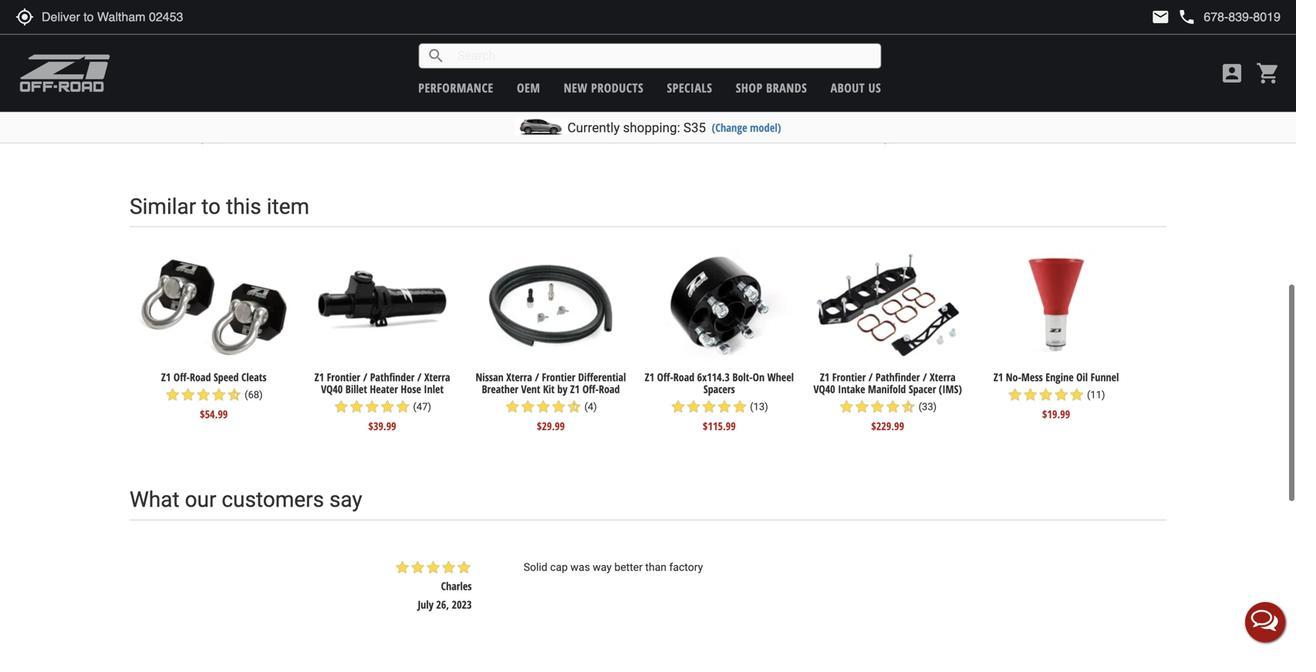 Task type: locate. For each thing, give the bounding box(es) containing it.
3 frontier from the left
[[833, 370, 866, 385]]

better
[[615, 561, 643, 574]]

vq40 left the billet
[[321, 382, 343, 397]]

decal
[[570, 83, 593, 98], [872, 83, 894, 98]]

engine inside z1 no-mess engine oil funnel star star star star star (11) $19.99
[[1046, 370, 1074, 385]]

star star star star star (33) $15.72
[[165, 112, 263, 147]]

1 xterra from the left
[[424, 370, 450, 385]]

2 road from the left
[[845, 83, 869, 98]]

z1 license plate frame star star star star star_half (28) $5
[[671, 83, 769, 135]]

2 vq40 from the left
[[814, 382, 836, 397]]

road
[[515, 83, 539, 98], [845, 83, 869, 98]]

engine
[[372, 83, 400, 98], [1046, 370, 1074, 385]]

frontier inside nissan xterra / frontier differential breather vent kit by z1 off-road star star star star star_half (4) $29.99
[[542, 370, 576, 385]]

oil for z1 no-mess engine oil funnel star star star star star (11)
[[403, 83, 414, 98]]

funnel
[[417, 83, 445, 98], [1091, 370, 1119, 385]]

1 vertical spatial (33)
[[919, 401, 937, 413]]

kit
[[543, 382, 555, 397]]

off- inside nissan xterra / frontier differential breather vent kit by z1 off-road star star star star star_half (4) $29.99
[[583, 382, 599, 397]]

road for star
[[515, 83, 539, 98]]

2 horizontal spatial xterra
[[930, 370, 956, 385]]

2023
[[452, 598, 472, 612]]

z1 inside z1 license plate frame star star star star star_half (28) $5
[[672, 83, 681, 98]]

2")
[[881, 95, 895, 110]]

1 vertical spatial oil
[[1077, 370, 1088, 385]]

vq40
[[321, 382, 343, 397], [814, 382, 836, 397]]

0 horizontal spatial (33)
[[245, 114, 263, 126]]

engine up $19.99
[[1046, 370, 1074, 385]]

star_half left '(68)'
[[227, 387, 242, 403]]

xterra
[[424, 370, 450, 385], [506, 370, 532, 385], [930, 370, 956, 385]]

(11) for z1 no-mess engine oil funnel star star star star star (11) $19.99
[[1087, 389, 1106, 401]]

2 - from the left
[[897, 83, 900, 98]]

z1 for z1 no-mess engine oil funnel star star star star star (11) $19.99
[[994, 370, 1004, 385]]

xterra right nissan at bottom
[[506, 370, 532, 385]]

/ left the heater
[[363, 370, 368, 385]]

off- left speed
[[174, 370, 190, 385]]

frame
[[741, 83, 767, 98]]

0 vertical spatial oil
[[403, 83, 414, 98]]

/ inside nissan xterra / frontier differential breather vent kit by z1 off-road star star star star star_half (4) $29.99
[[535, 370, 539, 385]]

/ left inlet
[[417, 370, 422, 385]]

intake
[[838, 382, 866, 397]]

similar
[[130, 194, 196, 219]]

0 horizontal spatial xterra
[[424, 370, 450, 385]]

off-
[[496, 83, 515, 98], [827, 83, 845, 98]]

1 horizontal spatial no-
[[1006, 370, 1022, 385]]

vq40 for star_half
[[814, 382, 836, 397]]

/ for star_half
[[535, 370, 539, 385]]

xterra right hose
[[424, 370, 450, 385]]

0 horizontal spatial off-
[[496, 83, 515, 98]]

road left 5
[[515, 83, 539, 98]]

0 horizontal spatial vq40
[[321, 382, 343, 397]]

1 horizontal spatial pathfinder
[[876, 370, 920, 385]]

engine left the performance link in the left of the page
[[372, 83, 400, 98]]

cap
[[550, 561, 568, 574]]

star_half left '(28)'
[[732, 100, 748, 116]]

road inside z1 off-road decal - medium (6" x 2") star star star star star_half (23) $5
[[845, 83, 869, 98]]

0 horizontal spatial mess
[[348, 83, 369, 98]]

(33) inside z1 frontier / pathfinder / xterra vq40 intake manifold spacer (ims) star star star star star_half (33) $229.99
[[919, 401, 937, 413]]

/ right the intake at the right bottom of the page
[[869, 370, 873, 385]]

4 / from the left
[[869, 370, 873, 385]]

z1 off-road decal - medium (6" x 2") star star star star star_half (23) $5
[[814, 83, 962, 147]]

model)
[[750, 120, 781, 135]]

mail link
[[1152, 8, 1170, 26]]

account_box
[[1220, 61, 1245, 86]]

us
[[869, 79, 882, 96]]

1 horizontal spatial xterra
[[506, 370, 532, 385]]

1 horizontal spatial oil
[[1077, 370, 1088, 385]]

z1 inside z1 frontier / pathfinder / xterra vq40 billet heater hose inlet star star star star star (47) $39.99
[[315, 370, 324, 385]]

- inside z1 off-road decal - medium (6" x 2") star star star star star_half (23) $5
[[897, 83, 900, 98]]

0 horizontal spatial -
[[595, 83, 599, 98]]

1 decal from the left
[[570, 83, 593, 98]]

$5 down '2")'
[[883, 132, 893, 147]]

0 horizontal spatial oil
[[403, 83, 414, 98]]

0 horizontal spatial decal
[[570, 83, 593, 98]]

pathfinder inside z1 frontier / pathfinder / xterra vq40 intake manifold spacer (ims) star star star star star_half (33) $229.99
[[876, 370, 920, 385]]

xterra right manifold
[[930, 370, 956, 385]]

- right '2")'
[[897, 83, 900, 98]]

frontier left the heater
[[327, 370, 361, 385]]

star_half inside z1 off-road speed cleats star star star star star_half (68) $54.99
[[227, 387, 242, 403]]

off- left 6x114.3 in the bottom of the page
[[657, 370, 674, 385]]

no- inside z1 no-mess engine oil funnel star star star star star (11)
[[332, 83, 348, 98]]

2 horizontal spatial road
[[674, 370, 695, 385]]

z1 inside z1 off-road 6x114.3 bolt-on wheel spacers star star star star star (13) $115.99
[[645, 370, 655, 385]]

$5 inside z1 off-road decal - medium (6" x 2") star star star star star_half (23) $5
[[883, 132, 893, 147]]

1 vertical spatial engine
[[1046, 370, 1074, 385]]

funnel inside z1 no-mess engine oil funnel star star star star star (11)
[[417, 83, 445, 98]]

1 vertical spatial no-
[[1006, 370, 1022, 385]]

1 vertical spatial funnel
[[1091, 370, 1119, 385]]

pathfinder
[[370, 370, 415, 385], [876, 370, 920, 385]]

xterra inside nissan xterra / frontier differential breather vent kit by z1 off-road star star star star star_half (4) $29.99
[[506, 370, 532, 385]]

(11)
[[413, 102, 431, 114], [1087, 389, 1106, 401]]

0 vertical spatial (33)
[[245, 114, 263, 126]]

z1 off-road speed cleats star star star star star_half (68) $54.99
[[161, 370, 267, 422]]

2 xterra from the left
[[506, 370, 532, 385]]

1 horizontal spatial off-
[[827, 83, 845, 98]]

shop
[[736, 79, 763, 96]]

funnel for z1 no-mess engine oil funnel star star star star star (11) $19.99
[[1091, 370, 1119, 385]]

billet
[[346, 382, 367, 397]]

decal inside z1 off-road decal - medium (6" x 2") star star star star star_half (23) $5
[[872, 83, 894, 98]]

account_box link
[[1216, 61, 1249, 86]]

$15.72
[[200, 132, 228, 147]]

1 horizontal spatial frontier
[[542, 370, 576, 385]]

off- left the us
[[827, 83, 845, 98]]

2 off- from the left
[[827, 83, 845, 98]]

z1 for z1 off-road 5 inch decal - pair star star star star star (5) $5
[[484, 83, 494, 98]]

star_half left (4)
[[567, 399, 582, 415]]

z1 inside z1 no-mess engine oil funnel star star star star star (11) $19.99
[[994, 370, 1004, 385]]

star_half left (23)
[[901, 112, 916, 128]]

2 decal from the left
[[872, 83, 894, 98]]

0 horizontal spatial (11)
[[413, 102, 431, 114]]

off- for star
[[496, 83, 515, 98]]

off-
[[174, 370, 190, 385], [657, 370, 674, 385], [583, 382, 599, 397]]

0 horizontal spatial no-
[[332, 83, 348, 98]]

0 horizontal spatial off-
[[174, 370, 190, 385]]

1 horizontal spatial decal
[[872, 83, 894, 98]]

1 vertical spatial (11)
[[1087, 389, 1106, 401]]

1 horizontal spatial (33)
[[919, 401, 937, 413]]

road right by
[[599, 382, 620, 397]]

z1 inside z1 frontier / pathfinder / xterra vq40 intake manifold spacer (ims) star star star star star_half (33) $229.99
[[820, 370, 830, 385]]

3 / from the left
[[535, 370, 539, 385]]

0 horizontal spatial engine
[[372, 83, 400, 98]]

1 horizontal spatial vq40
[[814, 382, 836, 397]]

5 / from the left
[[923, 370, 927, 385]]

solid cap was way better than factory
[[524, 561, 703, 574]]

(11) for z1 no-mess engine oil funnel star star star star star (11)
[[413, 102, 431, 114]]

road inside z1 off-road speed cleats star star star star star_half (68) $54.99
[[190, 370, 211, 385]]

pathfinder right the intake at the right bottom of the page
[[876, 370, 920, 385]]

2 horizontal spatial frontier
[[833, 370, 866, 385]]

1 horizontal spatial engine
[[1046, 370, 1074, 385]]

xterra inside z1 frontier / pathfinder / xterra vq40 billet heater hose inlet star star star star star (47) $39.99
[[424, 370, 450, 385]]

z1 inside z1 off-road speed cleats star star star star star_half (68) $54.99
[[161, 370, 171, 385]]

(15)
[[1087, 102, 1106, 114]]

0 vertical spatial (11)
[[413, 102, 431, 114]]

wheel
[[768, 370, 794, 385]]

pathfinder right the billet
[[370, 370, 415, 385]]

funnel inside z1 no-mess engine oil funnel star star star star star (11) $19.99
[[1091, 370, 1119, 385]]

no- inside z1 no-mess engine oil funnel star star star star star (11) $19.99
[[1006, 370, 1022, 385]]

1 horizontal spatial road
[[845, 83, 869, 98]]

medium
[[903, 83, 938, 98]]

2 horizontal spatial $5
[[883, 132, 893, 147]]

shopping_cart
[[1256, 61, 1281, 86]]

z1 for z1 license plate frame star star star star star_half (28) $5
[[672, 83, 681, 98]]

nissan
[[476, 370, 504, 385]]

performance link
[[419, 79, 494, 96]]

was
[[571, 561, 590, 574]]

1 horizontal spatial mess
[[1022, 370, 1043, 385]]

star_half down 'spacer'
[[901, 399, 916, 415]]

1 off- from the left
[[496, 83, 515, 98]]

2 pathfinder from the left
[[876, 370, 920, 385]]

z1 for z1 off-road speed cleats star star star star star_half (68) $54.99
[[161, 370, 171, 385]]

star
[[334, 100, 349, 116], [349, 100, 364, 116], [364, 100, 380, 116], [380, 100, 395, 116], [395, 100, 411, 116], [505, 100, 520, 116], [520, 100, 536, 116], [536, 100, 551, 116], [551, 100, 567, 116], [567, 100, 582, 116], [671, 100, 686, 116], [686, 100, 702, 116], [702, 100, 717, 116], [717, 100, 732, 116], [1008, 100, 1023, 116], [1023, 100, 1039, 116], [1039, 100, 1054, 116], [1054, 100, 1070, 116], [165, 112, 180, 128], [180, 112, 196, 128], [196, 112, 211, 128], [211, 112, 227, 128], [227, 112, 242, 128], [839, 112, 855, 128], [855, 112, 870, 128], [870, 112, 886, 128], [886, 112, 901, 128], [165, 387, 180, 403], [180, 387, 196, 403], [196, 387, 211, 403], [211, 387, 227, 403], [1008, 387, 1023, 403], [1023, 387, 1039, 403], [1039, 387, 1054, 403], [1054, 387, 1069, 403], [1069, 387, 1085, 403], [334, 399, 349, 415], [349, 399, 364, 415], [364, 399, 380, 415], [380, 399, 395, 415], [395, 399, 411, 415], [505, 399, 520, 415], [520, 399, 536, 415], [536, 399, 551, 415], [551, 399, 567, 415], [671, 399, 686, 415], [686, 399, 702, 415], [702, 399, 717, 415], [717, 399, 732, 415], [732, 399, 748, 415], [839, 399, 855, 415], [855, 399, 870, 415], [870, 399, 886, 415], [886, 399, 901, 415], [395, 560, 410, 576], [410, 560, 426, 576], [426, 560, 441, 576], [441, 560, 457, 576], [457, 560, 472, 576]]

my_location
[[15, 8, 34, 26]]

0 vertical spatial no-
[[332, 83, 348, 98]]

1 horizontal spatial (11)
[[1087, 389, 1106, 401]]

z1 for z1 frontier / pathfinder / xterra vq40 intake manifold spacer (ims) star star star star star_half (33) $229.99
[[820, 370, 830, 385]]

(11) inside z1 no-mess engine oil funnel star star star star star (11) $19.99
[[1087, 389, 1106, 401]]

1 - from the left
[[595, 83, 599, 98]]

vent
[[521, 382, 541, 397]]

x
[[957, 83, 962, 98]]

star_half inside z1 frontier / pathfinder / xterra vq40 intake manifold spacer (ims) star star star star star_half (33) $229.99
[[901, 399, 916, 415]]

frontier inside z1 frontier / pathfinder / xterra vq40 billet heater hose inlet star star star star star (47) $39.99
[[327, 370, 361, 385]]

off- inside z1 off-road speed cleats star star star star star_half (68) $54.99
[[174, 370, 190, 385]]

off- inside z1 off-road 5 inch decal - pair star star star star star (5) $5
[[496, 83, 515, 98]]

oil
[[403, 83, 414, 98], [1077, 370, 1088, 385]]

z1
[[320, 83, 329, 98], [484, 83, 494, 98], [672, 83, 681, 98], [814, 83, 824, 98], [161, 370, 171, 385], [315, 370, 324, 385], [645, 370, 655, 385], [820, 370, 830, 385], [994, 370, 1004, 385], [570, 382, 580, 397]]

off- for spacers
[[657, 370, 674, 385]]

heater
[[370, 382, 398, 397]]

oil inside z1 no-mess engine oil funnel star star star star star (11) $19.99
[[1077, 370, 1088, 385]]

road for spacers
[[674, 370, 695, 385]]

pathfinder for star
[[370, 370, 415, 385]]

frontier right vent
[[542, 370, 576, 385]]

0 horizontal spatial road
[[190, 370, 211, 385]]

road inside z1 off-road 5 inch decal - pair star star star star star (5) $5
[[515, 83, 539, 98]]

1 horizontal spatial road
[[599, 382, 620, 397]]

star star star star star charles july 26, 2023
[[395, 560, 472, 612]]

off- inside z1 off-road 6x114.3 bolt-on wheel spacers star star star star star (13) $115.99
[[657, 370, 674, 385]]

than
[[646, 561, 667, 574]]

0 vertical spatial engine
[[372, 83, 400, 98]]

specials
[[667, 79, 713, 96]]

- left pair
[[595, 83, 599, 98]]

/ left 'kit'
[[535, 370, 539, 385]]

-
[[595, 83, 599, 98], [897, 83, 900, 98]]

shop brands link
[[736, 79, 808, 96]]

z1 inside z1 off-road decal - medium (6" x 2") star star star star star_half (23) $5
[[814, 83, 824, 98]]

new products link
[[564, 79, 644, 96]]

(33)
[[245, 114, 263, 126], [919, 401, 937, 413]]

/
[[363, 370, 368, 385], [417, 370, 422, 385], [535, 370, 539, 385], [869, 370, 873, 385], [923, 370, 927, 385]]

$5 inside z1 off-road 5 inch decal - pair star star star star star (5) $5
[[546, 120, 556, 135]]

road inside z1 off-road 6x114.3 bolt-on wheel spacers star star star star star (13) $115.99
[[674, 370, 695, 385]]

z1 inside z1 no-mess engine oil funnel star star star star star (11)
[[320, 83, 329, 98]]

1 frontier from the left
[[327, 370, 361, 385]]

1 road from the left
[[515, 83, 539, 98]]

Search search field
[[446, 44, 881, 68]]

1 pathfinder from the left
[[370, 370, 415, 385]]

(6"
[[941, 83, 954, 98]]

$29.99
[[537, 419, 565, 434]]

1 horizontal spatial $5
[[715, 120, 725, 135]]

2 frontier from the left
[[542, 370, 576, 385]]

0 vertical spatial funnel
[[417, 83, 445, 98]]

frontier left manifold
[[833, 370, 866, 385]]

road left '2")'
[[845, 83, 869, 98]]

0 horizontal spatial frontier
[[327, 370, 361, 385]]

currently
[[568, 120, 620, 135]]

off- inside z1 off-road decal - medium (6" x 2") star star star star star_half (23) $5
[[827, 83, 845, 98]]

(ims)
[[939, 382, 962, 397]]

nissan xterra / frontier differential breather vent kit by z1 off-road star star star star star_half (4) $29.99
[[476, 370, 626, 434]]

xterra inside z1 frontier / pathfinder / xterra vq40 intake manifold spacer (ims) star star star star star_half (33) $229.99
[[930, 370, 956, 385]]

pair
[[601, 83, 618, 98]]

off- left "oem" link
[[496, 83, 515, 98]]

road left speed
[[190, 370, 211, 385]]

0 horizontal spatial road
[[515, 83, 539, 98]]

2 horizontal spatial off-
[[657, 370, 674, 385]]

oil inside z1 no-mess engine oil funnel star star star star star (11)
[[403, 83, 414, 98]]

1 horizontal spatial off-
[[583, 382, 599, 397]]

mess inside z1 no-mess engine oil funnel star star star star star (11)
[[348, 83, 369, 98]]

0 horizontal spatial funnel
[[417, 83, 445, 98]]

1 / from the left
[[363, 370, 368, 385]]

charles
[[441, 579, 472, 594]]

mess inside z1 no-mess engine oil funnel star star star star star (11) $19.99
[[1022, 370, 1043, 385]]

1 horizontal spatial -
[[897, 83, 900, 98]]

engine inside z1 no-mess engine oil funnel star star star star star (11)
[[372, 83, 400, 98]]

1 vertical spatial mess
[[1022, 370, 1043, 385]]

0 vertical spatial mess
[[348, 83, 369, 98]]

6x114.3
[[697, 370, 730, 385]]

road left 6x114.3 in the bottom of the page
[[674, 370, 695, 385]]

road for star
[[190, 370, 211, 385]]

$5 down 5
[[546, 120, 556, 135]]

off- up (4)
[[583, 382, 599, 397]]

star_half inside z1 off-road decal - medium (6" x 2") star star star star star_half (23) $5
[[901, 112, 916, 128]]

(11) inside z1 no-mess engine oil funnel star star star star star (11)
[[413, 102, 431, 114]]

vq40 inside z1 frontier / pathfinder / xterra vq40 billet heater hose inlet star star star star star (47) $39.99
[[321, 382, 343, 397]]

road
[[190, 370, 211, 385], [674, 370, 695, 385], [599, 382, 620, 397]]

frontier inside z1 frontier / pathfinder / xterra vq40 intake manifold spacer (ims) star star star star star_half (33) $229.99
[[833, 370, 866, 385]]

phone link
[[1178, 8, 1281, 26]]

vq40 left the intake at the right bottom of the page
[[814, 382, 836, 397]]

0 horizontal spatial pathfinder
[[370, 370, 415, 385]]

/ left '(ims)'
[[923, 370, 927, 385]]

3 xterra from the left
[[930, 370, 956, 385]]

1 vq40 from the left
[[321, 382, 343, 397]]

vq40 inside z1 frontier / pathfinder / xterra vq40 intake manifold spacer (ims) star star star star star_half (33) $229.99
[[814, 382, 836, 397]]

star_half inside nissan xterra / frontier differential breather vent kit by z1 off-road star star star star star_half (4) $29.99
[[567, 399, 582, 415]]

star star star star star_half (15)
[[1008, 100, 1106, 116]]

0 horizontal spatial $5
[[546, 120, 556, 135]]

z1 for z1 no-mess engine oil funnel star star star star star (11)
[[320, 83, 329, 98]]

1 horizontal spatial funnel
[[1091, 370, 1119, 385]]

oil for z1 no-mess engine oil funnel star star star star star (11) $19.99
[[1077, 370, 1088, 385]]

z1 inside z1 off-road 5 inch decal - pair star star star star star (5) $5
[[484, 83, 494, 98]]

pathfinder inside z1 frontier / pathfinder / xterra vq40 billet heater hose inlet star star star star star (47) $39.99
[[370, 370, 415, 385]]

$5 right s35
[[715, 120, 725, 135]]

26,
[[436, 598, 449, 612]]



Task type: describe. For each thing, give the bounding box(es) containing it.
$5 inside z1 license plate frame star star star star star_half (28) $5
[[715, 120, 725, 135]]

z1 off-road 6x114.3 bolt-on wheel spacers star star star star star (13) $115.99
[[645, 370, 794, 434]]

z1 for z1 off-road decal - medium (6" x 2") star star star star star_half (23) $5
[[814, 83, 824, 98]]

shopping:
[[623, 120, 680, 135]]

z1 motorsports logo image
[[19, 54, 111, 93]]

z1 for z1 frontier / pathfinder / xterra vq40 billet heater hose inlet star star star star star (47) $39.99
[[315, 370, 324, 385]]

$115.99
[[703, 419, 736, 434]]

z1 inside nissan xterra / frontier differential breather vent kit by z1 off-road star star star star star_half (4) $29.99
[[570, 382, 580, 397]]

bolt-
[[733, 370, 753, 385]]

inlet
[[424, 382, 444, 397]]

pathfinder for star_half
[[876, 370, 920, 385]]

new
[[564, 79, 588, 96]]

phone
[[1178, 8, 1197, 26]]

funnel for z1 no-mess engine oil funnel star star star star star (11)
[[417, 83, 445, 98]]

license
[[684, 83, 714, 98]]

$39.99
[[369, 419, 396, 434]]

engine for z1 no-mess engine oil funnel star star star star star (11) $19.99
[[1046, 370, 1074, 385]]

our
[[185, 487, 216, 513]]

$54.99
[[200, 407, 228, 422]]

spacer
[[909, 382, 937, 397]]

mail
[[1152, 8, 1170, 26]]

road inside nissan xterra / frontier differential breather vent kit by z1 off-road star star star star star_half (4) $29.99
[[599, 382, 620, 397]]

off- for 2")
[[827, 83, 845, 98]]

what
[[130, 487, 180, 513]]

5
[[541, 83, 546, 98]]

(change model) link
[[712, 120, 781, 135]]

oem
[[517, 79, 541, 96]]

plate
[[717, 83, 738, 98]]

(change
[[712, 120, 748, 135]]

(33) inside the star star star star star (33) $15.72
[[245, 114, 263, 126]]

about us link
[[831, 79, 882, 96]]

way
[[593, 561, 612, 574]]

say
[[330, 487, 362, 513]]

(47)
[[413, 401, 431, 413]]

vq40 for star
[[321, 382, 343, 397]]

item
[[267, 194, 309, 219]]

on
[[753, 370, 765, 385]]

xterra for star_half
[[930, 370, 956, 385]]

$229.99
[[872, 419, 905, 434]]

frontier for star
[[327, 370, 361, 385]]

star_half left (15)
[[1070, 100, 1085, 116]]

(28)
[[750, 102, 769, 114]]

xterra for star
[[424, 370, 450, 385]]

products
[[591, 79, 644, 96]]

this
[[226, 194, 261, 219]]

what our customers say
[[130, 487, 362, 513]]

road for 2")
[[845, 83, 869, 98]]

hose
[[401, 382, 421, 397]]

- inside z1 off-road 5 inch decal - pair star star star star star (5) $5
[[595, 83, 599, 98]]

solid
[[524, 561, 548, 574]]

no- for z1 no-mess engine oil funnel star star star star star (11)
[[332, 83, 348, 98]]

new products
[[564, 79, 644, 96]]

off- for star
[[174, 370, 190, 385]]

z1 off-road 5 inch decal - pair star star star star star (5) $5
[[484, 83, 618, 135]]

z1 for z1 off-road 6x114.3 bolt-on wheel spacers star star star star star (13) $115.99
[[645, 370, 655, 385]]

/ for (33)
[[869, 370, 873, 385]]

breather
[[482, 382, 519, 397]]

$19.99
[[1043, 407, 1071, 422]]

manifold
[[868, 382, 906, 397]]

july
[[418, 598, 434, 612]]

(68)
[[245, 389, 263, 401]]

currently shopping: s35 (change model)
[[568, 120, 781, 135]]

mess for z1 no-mess engine oil funnel star star star star star (11) $19.99
[[1022, 370, 1043, 385]]

s35
[[684, 120, 706, 135]]

mail phone
[[1152, 8, 1197, 26]]

frontier for star_half
[[833, 370, 866, 385]]

star_half inside z1 license plate frame star star star star star_half (28) $5
[[732, 100, 748, 116]]

decal inside z1 off-road 5 inch decal - pair star star star star star (5) $5
[[570, 83, 593, 98]]

cleats
[[241, 370, 267, 385]]

specials link
[[667, 79, 713, 96]]

z1 frontier / pathfinder / xterra vq40 intake manifold spacer (ims) star star star star star_half (33) $229.99
[[814, 370, 962, 434]]

oem link
[[517, 79, 541, 96]]

engine for z1 no-mess engine oil funnel star star star star star (11)
[[372, 83, 400, 98]]

about us
[[831, 79, 882, 96]]

z1 frontier / pathfinder / xterra vq40 billet heater hose inlet star star star star star (47) $39.99
[[315, 370, 450, 434]]

search
[[427, 47, 446, 65]]

differential
[[578, 370, 626, 385]]

(5)
[[585, 102, 597, 114]]

brands
[[766, 79, 808, 96]]

performance
[[419, 79, 494, 96]]

no- for z1 no-mess engine oil funnel star star star star star (11) $19.99
[[1006, 370, 1022, 385]]

factory
[[670, 561, 703, 574]]

z1 no-mess engine oil funnel star star star star star (11)
[[320, 83, 445, 116]]

(4)
[[585, 401, 597, 413]]

spacers
[[704, 382, 735, 397]]

speed
[[214, 370, 239, 385]]

customers
[[222, 487, 324, 513]]

z1 no-mess engine oil funnel star star star star star (11) $19.99
[[994, 370, 1119, 422]]

(23)
[[919, 114, 937, 126]]

2 / from the left
[[417, 370, 422, 385]]

shopping_cart link
[[1253, 61, 1281, 86]]

(13)
[[750, 401, 769, 413]]

shop brands
[[736, 79, 808, 96]]

by
[[558, 382, 568, 397]]

mess for z1 no-mess engine oil funnel star star star star star (11)
[[348, 83, 369, 98]]

inch
[[549, 83, 567, 98]]

/ for (47)
[[363, 370, 368, 385]]



Task type: vqa. For each thing, say whether or not it's contained in the screenshot.
2nd 'star_border' from left
no



